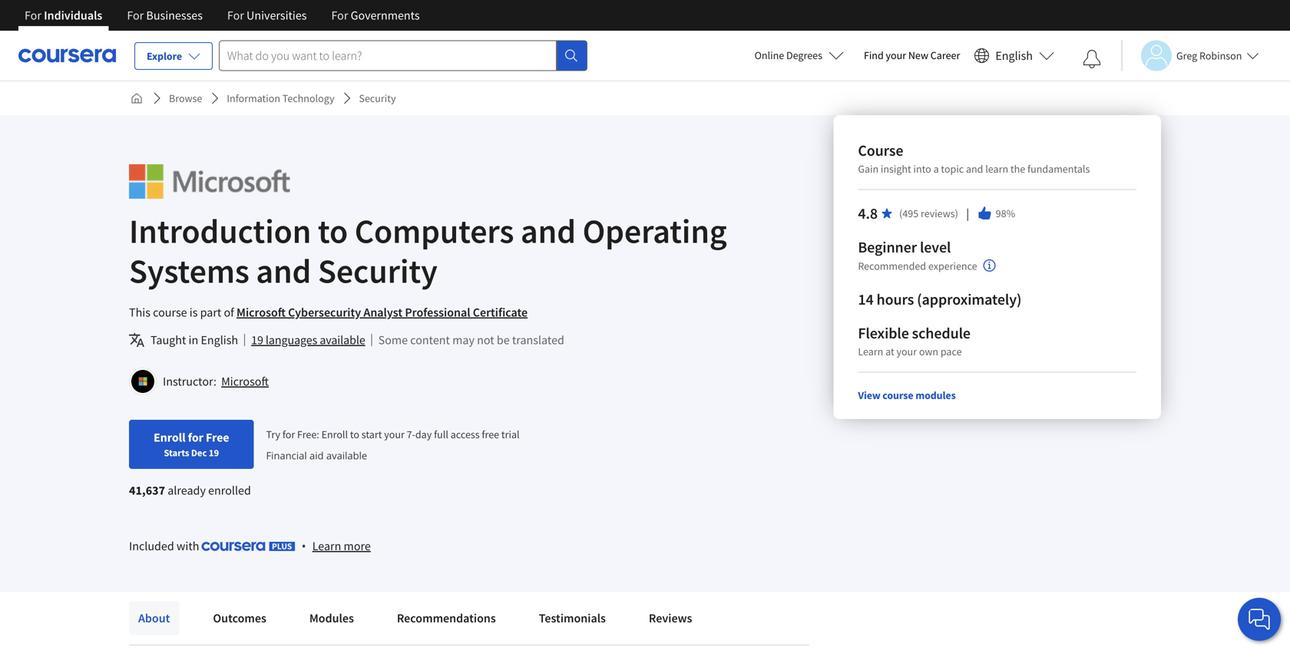 Task type: locate. For each thing, give the bounding box(es) containing it.
course right view
[[883, 389, 913, 402]]

0 vertical spatial learn
[[858, 345, 883, 359]]

translated
[[512, 333, 564, 348]]

your right find
[[886, 48, 906, 62]]

show notifications image
[[1083, 50, 1101, 68]]

microsoft image up the introduction
[[129, 164, 290, 199]]

learn right •
[[312, 539, 341, 554]]

english
[[995, 48, 1033, 63], [201, 333, 238, 348]]

and
[[966, 162, 983, 176], [521, 210, 576, 252], [256, 250, 311, 292]]

greg robinson button
[[1121, 40, 1259, 71]]

and inside course gain insight into a topic and learn the fundamentals
[[966, 162, 983, 176]]

0 vertical spatial to
[[318, 210, 348, 252]]

learn more link
[[312, 537, 371, 556]]

greg
[[1176, 49, 1197, 63]]

fundamentals
[[1027, 162, 1090, 176]]

for for universities
[[227, 8, 244, 23]]

security up microsoft cybersecurity analyst professional certificate 'link'
[[318, 250, 438, 292]]

learn
[[985, 162, 1008, 176]]

enroll inside try for free: enroll to start your 7-day full access free trial financial aid available
[[321, 428, 348, 441]]

41,637 already enrolled
[[129, 483, 251, 498]]

1 horizontal spatial 19
[[251, 333, 263, 348]]

for governments
[[331, 8, 420, 23]]

recommended
[[858, 259, 926, 273]]

learn left at
[[858, 345, 883, 359]]

english right career
[[995, 48, 1033, 63]]

enroll up starts
[[154, 430, 185, 445]]

0 horizontal spatial course
[[153, 305, 187, 320]]

0 vertical spatial microsoft image
[[129, 164, 290, 199]]

course for view
[[883, 389, 913, 402]]

information about difficulty level pre-requisites. image
[[983, 260, 996, 272]]

own
[[919, 345, 938, 359]]

free
[[482, 428, 499, 441]]

for
[[282, 428, 295, 441], [188, 430, 203, 445]]

taught in english
[[151, 333, 238, 348]]

0 vertical spatial your
[[886, 48, 906, 62]]

topic
[[941, 162, 964, 176]]

view course modules link
[[858, 389, 956, 402]]

available down this course is part of microsoft cybersecurity analyst professional certificate
[[320, 333, 365, 348]]

1 vertical spatial available
[[326, 449, 367, 462]]

operating
[[583, 210, 727, 252]]

41,637
[[129, 483, 165, 498]]

microsoft image for instructor:
[[131, 370, 154, 393]]

0 horizontal spatial enroll
[[154, 430, 185, 445]]

course left is
[[153, 305, 187, 320]]

available right aid
[[326, 449, 367, 462]]

available
[[320, 333, 365, 348], [326, 449, 367, 462]]

1 vertical spatial your
[[896, 345, 917, 359]]

0 horizontal spatial learn
[[312, 539, 341, 554]]

for right try
[[282, 428, 295, 441]]

online degrees
[[755, 48, 822, 62]]

1 for from the left
[[25, 8, 41, 23]]

1 horizontal spatial learn
[[858, 345, 883, 359]]

19 inside button
[[251, 333, 263, 348]]

reviews
[[649, 611, 692, 626]]

0 vertical spatial course
[[153, 305, 187, 320]]

1 vertical spatial course
[[883, 389, 913, 402]]

your inside try for free: enroll to start your 7-day full access free trial financial aid available
[[384, 428, 405, 441]]

learn inside • learn more
[[312, 539, 341, 554]]

enroll right the free:
[[321, 428, 348, 441]]

introduction to computers and operating systems and security
[[129, 210, 727, 292]]

at
[[885, 345, 894, 359]]

for left governments
[[331, 8, 348, 23]]

for left universities
[[227, 8, 244, 23]]

english right in
[[201, 333, 238, 348]]

for for individuals
[[25, 8, 41, 23]]

1 vertical spatial microsoft
[[221, 374, 269, 389]]

already
[[168, 483, 206, 498]]

course
[[153, 305, 187, 320], [883, 389, 913, 402]]

financial
[[266, 449, 307, 462]]

information
[[227, 91, 280, 105]]

of
[[224, 305, 234, 320]]

14 hours (approximately)
[[858, 290, 1022, 309]]

0 vertical spatial 19
[[251, 333, 263, 348]]

computers
[[355, 210, 514, 252]]

is
[[190, 305, 198, 320]]

modules
[[309, 611, 354, 626]]

3 for from the left
[[227, 8, 244, 23]]

1 vertical spatial microsoft image
[[131, 370, 154, 393]]

microsoft image left instructor: on the left of page
[[131, 370, 154, 393]]

1 vertical spatial 19
[[209, 447, 219, 459]]

0 horizontal spatial english
[[201, 333, 238, 348]]

0 vertical spatial security
[[359, 91, 396, 105]]

view course modules
[[858, 389, 956, 402]]

0 vertical spatial available
[[320, 333, 365, 348]]

1 horizontal spatial course
[[883, 389, 913, 402]]

1 vertical spatial to
[[350, 428, 359, 441]]

0 horizontal spatial 19
[[209, 447, 219, 459]]

the
[[1010, 162, 1025, 176]]

security
[[359, 91, 396, 105], [318, 250, 438, 292]]

explore button
[[134, 42, 213, 70]]

chat with us image
[[1247, 607, 1272, 632]]

for for governments
[[331, 8, 348, 23]]

course gain insight into a topic and learn the fundamentals
[[858, 141, 1090, 176]]

your left 7-
[[384, 428, 405, 441]]

included
[[129, 538, 174, 554]]

browse
[[169, 91, 202, 105]]

1 vertical spatial security
[[318, 250, 438, 292]]

1 horizontal spatial for
[[282, 428, 295, 441]]

for individuals
[[25, 8, 102, 23]]

microsoft cybersecurity analyst professional certificate link
[[237, 305, 528, 320]]

(approximately)
[[917, 290, 1022, 309]]

available inside try for free: enroll to start your 7-day full access free trial financial aid available
[[326, 449, 367, 462]]

some
[[378, 333, 408, 348]]

for up dec
[[188, 430, 203, 445]]

microsoft image
[[129, 164, 290, 199], [131, 370, 154, 393]]

cybersecurity
[[288, 305, 361, 320]]

for inside try for free: enroll to start your 7-day full access free trial financial aid available
[[282, 428, 295, 441]]

your
[[886, 48, 906, 62], [896, 345, 917, 359], [384, 428, 405, 441]]

microsoft
[[237, 305, 286, 320], [221, 374, 269, 389]]

|
[[964, 205, 971, 222]]

learn
[[858, 345, 883, 359], [312, 539, 341, 554]]

financial aid available button
[[266, 449, 367, 462]]

for universities
[[227, 8, 307, 23]]

1 horizontal spatial english
[[995, 48, 1033, 63]]

microsoft right instructor: on the left of page
[[221, 374, 269, 389]]

2 for from the left
[[127, 8, 144, 23]]

1 vertical spatial learn
[[312, 539, 341, 554]]

1 horizontal spatial to
[[350, 428, 359, 441]]

online degrees button
[[742, 38, 856, 72]]

and for operating
[[256, 250, 311, 292]]

professional
[[405, 305, 470, 320]]

flexible
[[858, 324, 909, 343]]

0 vertical spatial microsoft
[[237, 305, 286, 320]]

this course is part of microsoft cybersecurity analyst professional certificate
[[129, 305, 528, 320]]

0 vertical spatial english
[[995, 48, 1033, 63]]

security inside introduction to computers and operating systems and security
[[318, 250, 438, 292]]

available inside 19 languages available button
[[320, 333, 365, 348]]

for left individuals
[[25, 8, 41, 23]]

beginner level
[[858, 238, 951, 257]]

for for try
[[282, 428, 295, 441]]

home image
[[131, 92, 143, 104]]

recommendations
[[397, 611, 496, 626]]

for left businesses
[[127, 8, 144, 23]]

0 horizontal spatial to
[[318, 210, 348, 252]]

for inside enroll for free starts dec 19
[[188, 430, 203, 445]]

4 for from the left
[[331, 8, 348, 23]]

(495
[[899, 207, 919, 220]]

to inside try for free: enroll to start your 7-day full access free trial financial aid available
[[350, 428, 359, 441]]

0 horizontal spatial and
[[256, 250, 311, 292]]

course for this
[[153, 305, 187, 320]]

19 right dec
[[209, 447, 219, 459]]

•
[[302, 538, 306, 554]]

systems
[[129, 250, 249, 292]]

4.8
[[858, 204, 878, 223]]

free:
[[297, 428, 319, 441]]

19 inside enroll for free starts dec 19
[[209, 447, 219, 459]]

pace
[[941, 345, 962, 359]]

your right at
[[896, 345, 917, 359]]

more
[[344, 539, 371, 554]]

2 horizontal spatial and
[[966, 162, 983, 176]]

None search field
[[219, 40, 587, 71]]

1 horizontal spatial enroll
[[321, 428, 348, 441]]

to
[[318, 210, 348, 252], [350, 428, 359, 441]]

security down what do you want to learn? text box
[[359, 91, 396, 105]]

2 vertical spatial your
[[384, 428, 405, 441]]

view
[[858, 389, 880, 402]]

0 horizontal spatial for
[[188, 430, 203, 445]]

career
[[931, 48, 960, 62]]

19 left languages
[[251, 333, 263, 348]]

outcomes
[[213, 611, 266, 626]]

microsoft right of
[[237, 305, 286, 320]]



Task type: describe. For each thing, give the bounding box(es) containing it.
dec
[[191, 447, 207, 459]]

start
[[362, 428, 382, 441]]

to inside introduction to computers and operating systems and security
[[318, 210, 348, 252]]

banner navigation
[[12, 0, 432, 31]]

What do you want to learn? text field
[[219, 40, 557, 71]]

1 horizontal spatial and
[[521, 210, 576, 252]]

information technology
[[227, 91, 334, 105]]

into
[[913, 162, 931, 176]]

instructor:
[[163, 374, 216, 389]]

businesses
[[146, 8, 203, 23]]

outcomes link
[[204, 602, 276, 635]]

flexible schedule learn at your own pace
[[858, 324, 971, 359]]

english button
[[968, 31, 1060, 81]]

and for a
[[966, 162, 983, 176]]

recommendations link
[[388, 602, 505, 635]]

explore
[[147, 49, 182, 63]]

learn inside flexible schedule learn at your own pace
[[858, 345, 883, 359]]

1 vertical spatial english
[[201, 333, 238, 348]]

enroll for free starts dec 19
[[154, 430, 229, 459]]

may
[[452, 333, 475, 348]]

part
[[200, 305, 221, 320]]

day
[[415, 428, 432, 441]]

testimonials link
[[530, 602, 615, 635]]

hours
[[877, 290, 914, 309]]

new
[[908, 48, 928, 62]]

gain
[[858, 162, 879, 176]]

certificate
[[473, 305, 528, 320]]

with
[[177, 538, 199, 554]]

for for businesses
[[127, 8, 144, 23]]

a
[[933, 162, 939, 176]]

for for enroll
[[188, 430, 203, 445]]

full
[[434, 428, 448, 441]]

level
[[920, 238, 951, 257]]

find your new career link
[[856, 46, 968, 65]]

aid
[[309, 449, 324, 462]]

introduction
[[129, 210, 311, 252]]

try for free: enroll to start your 7-day full access free trial financial aid available
[[266, 428, 520, 462]]

technology
[[282, 91, 334, 105]]

some content may not be translated
[[378, 333, 564, 348]]

coursera image
[[18, 43, 116, 68]]

microsoft image for introduction to computers and operating systems and security
[[129, 164, 290, 199]]

microsoft link
[[221, 374, 269, 389]]

free
[[206, 430, 229, 445]]

instructor: microsoft
[[163, 374, 269, 389]]

enrolled
[[208, 483, 251, 498]]

modules link
[[300, 602, 363, 635]]

modules
[[915, 389, 956, 402]]

greg robinson
[[1176, 49, 1242, 63]]

7-
[[407, 428, 415, 441]]

98%
[[996, 207, 1015, 220]]

testimonials
[[539, 611, 606, 626]]

find
[[864, 48, 884, 62]]

individuals
[[44, 8, 102, 23]]

robinson
[[1199, 49, 1242, 63]]

schedule
[[912, 324, 971, 343]]

english inside button
[[995, 48, 1033, 63]]

universities
[[247, 8, 307, 23]]

in
[[189, 333, 198, 348]]

taught
[[151, 333, 186, 348]]

your inside flexible schedule learn at your own pace
[[896, 345, 917, 359]]

beginner
[[858, 238, 917, 257]]

about
[[138, 611, 170, 626]]

about link
[[129, 602, 179, 635]]

content
[[410, 333, 450, 348]]

course
[[858, 141, 903, 160]]

be
[[497, 333, 510, 348]]

find your new career
[[864, 48, 960, 62]]

14
[[858, 290, 874, 309]]

languages
[[266, 333, 317, 348]]

your inside find your new career link
[[886, 48, 906, 62]]

security link
[[353, 84, 402, 112]]

insight
[[881, 162, 911, 176]]

coursera plus image
[[202, 542, 295, 551]]

try
[[266, 428, 280, 441]]

for businesses
[[127, 8, 203, 23]]

starts
[[164, 447, 189, 459]]

online
[[755, 48, 784, 62]]

enroll inside enroll for free starts dec 19
[[154, 430, 185, 445]]

(495 reviews) |
[[899, 205, 971, 222]]

trial
[[501, 428, 520, 441]]



Task type: vqa. For each thing, say whether or not it's contained in the screenshot.
the Specialization inside Engage Users with Front End Web Development Carousel Element
no



